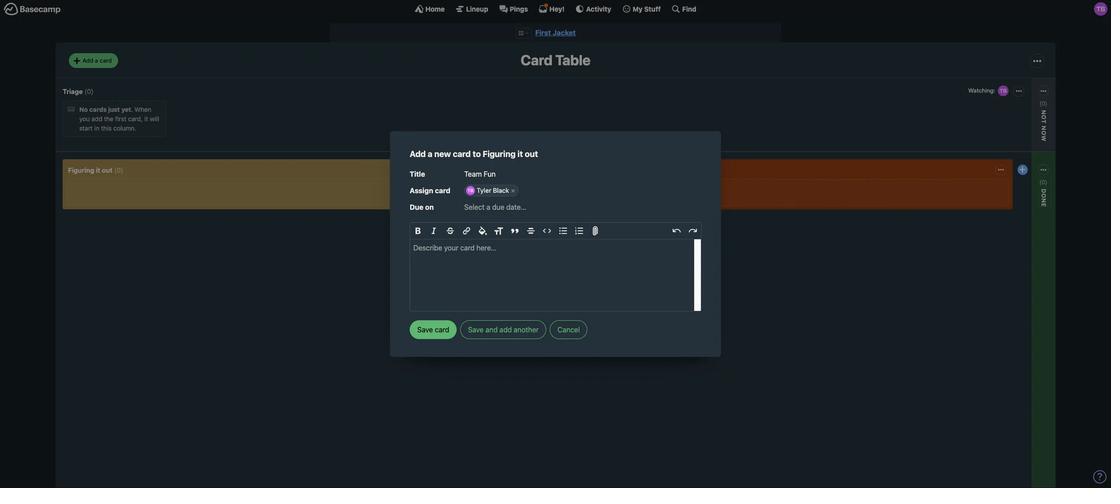 Task type: vqa. For each thing, say whether or not it's contained in the screenshot.
be
no



Task type: describe. For each thing, give the bounding box(es) containing it.
0 horizontal spatial out
[[102, 166, 113, 174]]

.
[[131, 106, 133, 113]]

color it pink image
[[502, 215, 510, 222]]

color it orange image
[[485, 215, 492, 222]]

cancel
[[558, 326, 580, 334]]

color it green image
[[476, 225, 483, 232]]

w
[[1040, 135, 1048, 142]]

assign card
[[410, 187, 451, 195]]

1 vertical spatial tyler black image
[[997, 84, 1010, 97]]

tyler black ×
[[477, 187, 515, 194]]

due on
[[410, 203, 434, 211]]

add inside . when you add the first card, it will start in this column.
[[91, 115, 102, 123]]

add for add a card
[[83, 57, 93, 64]]

triage (0)
[[63, 87, 94, 95]]

lineup
[[466, 5, 488, 13]]

my
[[633, 5, 643, 13]]

you
[[79, 115, 90, 123]]

figuring it out (0)
[[68, 166, 123, 174]]

a for card
[[95, 57, 98, 64]]

add card link
[[465, 239, 527, 250]]

a for new
[[428, 149, 433, 159]]

add inside button
[[500, 326, 512, 334]]

1 n from the top
[[1040, 126, 1048, 131]]

add a card
[[83, 57, 112, 64]]

. when you add the first card, it will start in this column.
[[79, 106, 159, 132]]

start
[[79, 125, 93, 132]]

save
[[468, 326, 484, 334]]

1 vertical spatial it
[[518, 149, 523, 159]]

o for d o n e
[[1040, 193, 1048, 198]]

yet
[[121, 106, 131, 113]]

it inside . when you add the first card, it will start in this column.
[[144, 115, 148, 123]]

n
[[1040, 110, 1048, 115]]

activity
[[586, 5, 611, 13]]

card table
[[521, 52, 591, 69]]

pings button
[[499, 4, 528, 13]]

when
[[135, 106, 151, 113]]

Select a due date… text field
[[464, 200, 702, 214]]

(0) up n
[[1040, 100, 1048, 107]]

first
[[535, 29, 551, 37]]

just
[[108, 106, 120, 113]]

d
[[1040, 189, 1048, 193]]

×
[[511, 187, 515, 194]]

card inside the add a card link
[[100, 57, 112, 64]]

tyler
[[477, 187, 491, 194]]

card
[[521, 52, 553, 69]]

(0) right triage
[[85, 87, 94, 95]]

figuring it out link
[[68, 166, 113, 174]]

d o n e
[[1040, 189, 1048, 207]]

(0) right figuring it out link
[[114, 166, 123, 174]]

add card
[[467, 241, 493, 249]]

1 vertical spatial watching:
[[467, 185, 496, 193]]

1 horizontal spatial out
[[525, 149, 538, 159]]

0 horizontal spatial tyler black image
[[515, 183, 527, 196]]

color it brown image
[[485, 225, 492, 232]]

(0) up d
[[1040, 178, 1048, 186]]

× link
[[508, 186, 518, 195]]

add for add a new card to figuring it out
[[410, 149, 426, 159]]

hey!
[[550, 5, 565, 13]]



Task type: locate. For each thing, give the bounding box(es) containing it.
o up w
[[1040, 115, 1048, 120]]

activity link
[[576, 4, 611, 13]]

add up triage (0) at the top of page
[[83, 57, 93, 64]]

card,
[[128, 115, 143, 123]]

watching:
[[969, 87, 996, 94], [467, 185, 496, 193], [987, 196, 1015, 204]]

triage
[[63, 87, 83, 95]]

1 vertical spatial n
[[1040, 198, 1048, 203]]

it left will
[[144, 115, 148, 123]]

2 o from the top
[[1040, 131, 1048, 135]]

Describe your card here… text field
[[410, 240, 701, 311]]

Type names to assign… text field
[[519, 185, 702, 197]]

1 vertical spatial add
[[500, 326, 512, 334]]

add inside the add a card link
[[83, 57, 93, 64]]

hey! button
[[539, 4, 565, 13]]

1 horizontal spatial add
[[500, 326, 512, 334]]

2 n from the top
[[1040, 198, 1048, 203]]

n o t n o w
[[1040, 110, 1048, 142]]

0 vertical spatial tyler black image
[[1094, 2, 1108, 16]]

1 vertical spatial o
[[1040, 131, 1048, 135]]

column.
[[113, 125, 136, 132]]

stuff
[[644, 5, 661, 13]]

0 vertical spatial watching:
[[969, 87, 996, 94]]

lineup link
[[456, 4, 488, 13]]

0 vertical spatial it
[[144, 115, 148, 123]]

1 horizontal spatial tyler black image
[[997, 84, 1010, 97]]

1 vertical spatial out
[[102, 166, 113, 174]]

(0)
[[85, 87, 94, 95], [1040, 100, 1048, 107], [114, 166, 123, 174], [1040, 178, 1048, 186]]

add a card link
[[69, 53, 118, 68]]

1 horizontal spatial a
[[428, 149, 433, 159]]

n down d
[[1040, 198, 1048, 203]]

my stuff
[[633, 5, 661, 13]]

n down t
[[1040, 126, 1048, 131]]

add up in
[[91, 115, 102, 123]]

e
[[1040, 203, 1048, 207]]

1 horizontal spatial add
[[410, 149, 426, 159]]

add right and
[[500, 326, 512, 334]]

add up title
[[410, 149, 426, 159]]

cards
[[89, 106, 107, 113]]

another
[[514, 326, 539, 334]]

my stuff button
[[622, 4, 661, 13]]

to
[[473, 149, 481, 159]]

the
[[104, 115, 113, 123]]

card inside the add card link
[[480, 241, 493, 249]]

figuring
[[483, 149, 516, 159], [68, 166, 94, 174]]

2 horizontal spatial it
[[518, 149, 523, 159]]

add
[[91, 115, 102, 123], [500, 326, 512, 334]]

add
[[83, 57, 93, 64], [410, 149, 426, 159], [467, 241, 479, 249]]

add a new card to figuring it out
[[410, 149, 538, 159]]

cancel link
[[550, 321, 588, 339]]

new
[[434, 149, 451, 159]]

home
[[426, 5, 445, 13]]

color it purple image
[[511, 215, 519, 222]]

0 vertical spatial add
[[91, 115, 102, 123]]

1 vertical spatial add
[[410, 149, 426, 159]]

figuring right the to
[[483, 149, 516, 159]]

first jacket link
[[535, 29, 576, 37]]

0 horizontal spatial it
[[96, 166, 100, 174]]

it
[[144, 115, 148, 123], [518, 149, 523, 159], [96, 166, 100, 174]]

a
[[95, 57, 98, 64], [428, 149, 433, 159]]

triage link
[[63, 87, 83, 95]]

0 horizontal spatial figuring
[[68, 166, 94, 174]]

tyler black image
[[1094, 2, 1108, 16], [997, 84, 1010, 97], [515, 183, 527, 196]]

0 horizontal spatial add
[[91, 115, 102, 123]]

first
[[115, 115, 126, 123]]

0 vertical spatial out
[[525, 149, 538, 159]]

first jacket
[[535, 29, 576, 37]]

add inside the add card link
[[467, 241, 479, 249]]

main element
[[0, 0, 1111, 17]]

2 vertical spatial it
[[96, 166, 100, 174]]

pings
[[510, 5, 528, 13]]

Type a card title… text field
[[464, 167, 702, 181]]

option group
[[465, 212, 527, 234]]

1 vertical spatial figuring
[[68, 166, 94, 174]]

color it blue image
[[467, 225, 474, 232]]

add for add card
[[467, 241, 479, 249]]

1 horizontal spatial figuring
[[483, 149, 516, 159]]

3 o from the top
[[1040, 193, 1048, 198]]

2 vertical spatial tyler black image
[[515, 183, 527, 196]]

None submit
[[984, 128, 1047, 139], [465, 196, 527, 207], [984, 207, 1047, 218], [410, 321, 457, 339], [984, 128, 1047, 139], [465, 196, 527, 207], [984, 207, 1047, 218], [410, 321, 457, 339]]

t
[[1040, 120, 1048, 124]]

2 vertical spatial o
[[1040, 193, 1048, 198]]

n
[[1040, 126, 1048, 131], [1040, 198, 1048, 203]]

no
[[79, 106, 88, 113]]

2 horizontal spatial add
[[467, 241, 479, 249]]

o up e
[[1040, 193, 1048, 198]]

it up × link
[[518, 149, 523, 159]]

1 o from the top
[[1040, 115, 1048, 120]]

o for n o t n o w
[[1040, 115, 1048, 120]]

home link
[[415, 4, 445, 13]]

this
[[101, 125, 112, 132]]

color it white image
[[467, 215, 474, 222]]

black
[[493, 187, 509, 194]]

0 vertical spatial n
[[1040, 126, 1048, 131]]

out
[[525, 149, 538, 159], [102, 166, 113, 174]]

find
[[682, 5, 697, 13]]

in
[[94, 125, 99, 132]]

tyler black image inside the main element
[[1094, 2, 1108, 16]]

will
[[150, 115, 159, 123]]

title
[[410, 170, 425, 178]]

0 vertical spatial a
[[95, 57, 98, 64]]

save and add another
[[468, 326, 539, 334]]

card
[[100, 57, 112, 64], [453, 149, 471, 159], [435, 187, 451, 195], [480, 241, 493, 249]]

find button
[[672, 4, 697, 13]]

0 vertical spatial figuring
[[483, 149, 516, 159]]

2 horizontal spatial tyler black image
[[1094, 2, 1108, 16]]

table
[[555, 52, 591, 69]]

o
[[1040, 115, 1048, 120], [1040, 131, 1048, 135], [1040, 193, 1048, 198]]

switch accounts image
[[4, 2, 61, 16]]

jacket
[[553, 29, 576, 37]]

on
[[425, 203, 434, 211]]

and
[[486, 326, 498, 334]]

0 horizontal spatial add
[[83, 57, 93, 64]]

no cards just yet
[[79, 106, 131, 113]]

save and add another button
[[461, 321, 546, 339]]

it down in
[[96, 166, 100, 174]]

2 vertical spatial add
[[467, 241, 479, 249]]

assign
[[410, 187, 433, 195]]

o down t
[[1040, 131, 1048, 135]]

0 vertical spatial o
[[1040, 115, 1048, 120]]

2 vertical spatial watching:
[[987, 196, 1015, 204]]

0 vertical spatial add
[[83, 57, 93, 64]]

figuring down start at the left top
[[68, 166, 94, 174]]

0 horizontal spatial a
[[95, 57, 98, 64]]

add down color it blue icon
[[467, 241, 479, 249]]

color it yellow image
[[476, 215, 483, 222]]

color it red image
[[493, 215, 501, 222]]

1 horizontal spatial it
[[144, 115, 148, 123]]

due
[[410, 203, 424, 211]]

1 vertical spatial a
[[428, 149, 433, 159]]



